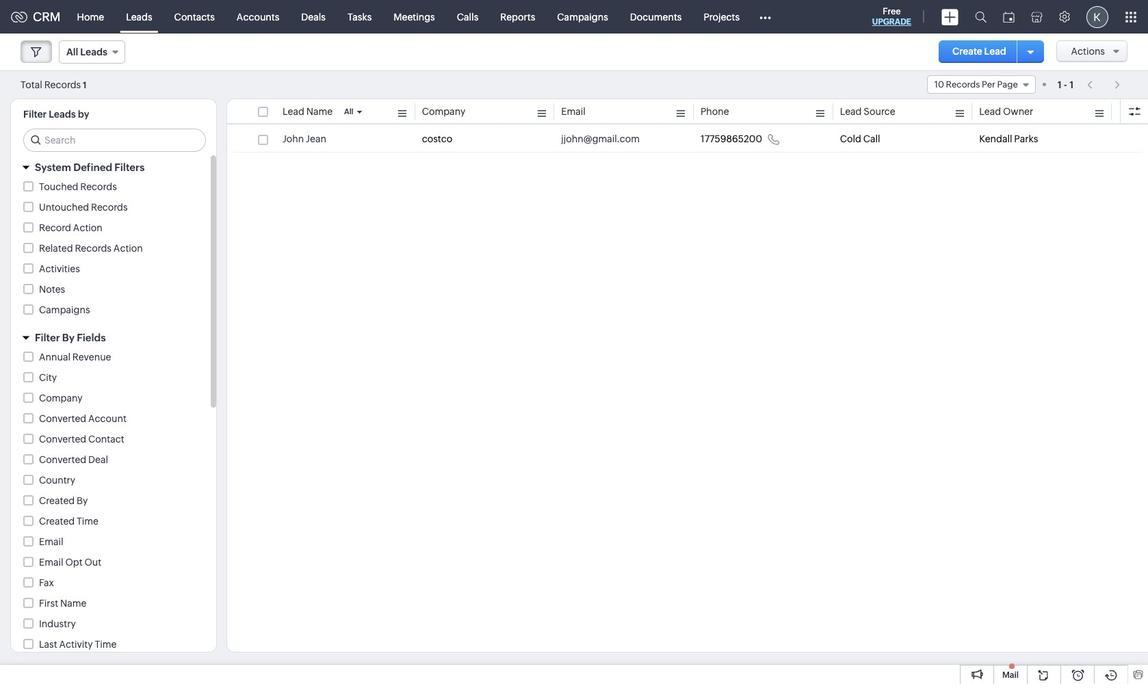 Task type: locate. For each thing, give the bounding box(es) containing it.
lead for lead name
[[283, 106, 304, 117]]

0 vertical spatial campaigns
[[557, 11, 608, 22]]

converted contact
[[39, 434, 124, 445]]

converted
[[39, 413, 86, 424], [39, 434, 86, 445], [39, 454, 86, 465]]

system
[[35, 162, 71, 173]]

-
[[1064, 79, 1068, 90]]

projects
[[704, 11, 740, 22]]

annual
[[39, 352, 70, 363]]

kendall parks
[[980, 133, 1038, 144]]

by up annual revenue
[[62, 332, 75, 344]]

leads left by in the top left of the page
[[49, 109, 76, 120]]

record
[[39, 222, 71, 233]]

leads down home at top
[[80, 47, 107, 57]]

activity
[[59, 639, 93, 650]]

created for created by
[[39, 496, 75, 506]]

out
[[84, 557, 101, 568]]

records down record action
[[75, 243, 112, 254]]

mail
[[1003, 671, 1019, 680]]

campaigns
[[557, 11, 608, 22], [39, 305, 90, 316]]

logo image
[[11, 11, 27, 22]]

filter by fields
[[35, 332, 106, 344]]

tasks link
[[337, 0, 383, 33]]

1 horizontal spatial leads
[[80, 47, 107, 57]]

leads for filter leads by
[[49, 109, 76, 120]]

search image
[[975, 11, 987, 23]]

created down created by
[[39, 516, 75, 527]]

created
[[39, 496, 75, 506], [39, 516, 75, 527]]

navigation
[[1081, 75, 1128, 94]]

all up total records 1
[[66, 47, 78, 57]]

0 vertical spatial name
[[306, 106, 333, 117]]

city
[[39, 372, 57, 383]]

time
[[77, 516, 99, 527], [95, 639, 117, 650]]

contact
[[88, 434, 124, 445]]

0 vertical spatial filter
[[23, 109, 47, 120]]

0 horizontal spatial by
[[62, 332, 75, 344]]

records for total
[[44, 79, 81, 90]]

create menu element
[[934, 0, 967, 33]]

2 vertical spatial leads
[[49, 109, 76, 120]]

untouched records
[[39, 202, 128, 213]]

2 vertical spatial converted
[[39, 454, 86, 465]]

1 vertical spatial converted
[[39, 434, 86, 445]]

1 inside total records 1
[[83, 80, 87, 90]]

by for filter
[[62, 332, 75, 344]]

0 horizontal spatial leads
[[49, 109, 76, 120]]

leads right home link at the left top of the page
[[126, 11, 152, 22]]

all leads
[[66, 47, 107, 57]]

create menu image
[[942, 9, 959, 25]]

reports link
[[490, 0, 546, 33]]

0 vertical spatial company
[[422, 106, 466, 117]]

total
[[21, 79, 42, 90]]

crm
[[33, 10, 61, 24]]

1 right '-'
[[1070, 79, 1074, 90]]

touched
[[39, 181, 78, 192]]

filter inside dropdown button
[[35, 332, 60, 344]]

1 vertical spatial leads
[[80, 47, 107, 57]]

1 vertical spatial all
[[344, 107, 354, 116]]

email
[[561, 106, 586, 117], [39, 537, 63, 548], [39, 557, 63, 568]]

accounts
[[237, 11, 279, 22]]

0 vertical spatial converted
[[39, 413, 86, 424]]

fields
[[77, 332, 106, 344]]

records right the 10
[[946, 79, 980, 90]]

1 vertical spatial by
[[77, 496, 88, 506]]

deals link
[[290, 0, 337, 33]]

1 left '-'
[[1058, 79, 1062, 90]]

action
[[73, 222, 103, 233], [113, 243, 143, 254]]

1 horizontal spatial all
[[344, 107, 354, 116]]

2 created from the top
[[39, 516, 75, 527]]

profile element
[[1079, 0, 1117, 33]]

1 vertical spatial company
[[39, 393, 83, 404]]

1 horizontal spatial campaigns
[[557, 11, 608, 22]]

owner
[[1003, 106, 1034, 117]]

name right first
[[60, 598, 87, 609]]

all right lead name
[[344, 107, 354, 116]]

lead right create
[[985, 46, 1007, 57]]

by for created
[[77, 496, 88, 506]]

revenue
[[72, 352, 111, 363]]

lead owner
[[980, 106, 1034, 117]]

by
[[62, 332, 75, 344], [77, 496, 88, 506]]

3 converted from the top
[[39, 454, 86, 465]]

by up created time
[[77, 496, 88, 506]]

2 converted from the top
[[39, 434, 86, 445]]

All Leads field
[[59, 40, 125, 64]]

name up jean
[[306, 106, 333, 117]]

0 vertical spatial action
[[73, 222, 103, 233]]

0 vertical spatial all
[[66, 47, 78, 57]]

email up the jjohn@gmail.com on the top of page
[[561, 106, 586, 117]]

0 vertical spatial email
[[561, 106, 586, 117]]

jjohn@gmail.com
[[561, 133, 640, 144]]

1 converted from the top
[[39, 413, 86, 424]]

john jean link
[[283, 132, 326, 146]]

converted up converted deal
[[39, 434, 86, 445]]

actions
[[1071, 46, 1105, 57]]

0 horizontal spatial campaigns
[[39, 305, 90, 316]]

all
[[66, 47, 78, 57], [344, 107, 354, 116]]

2 horizontal spatial leads
[[126, 11, 152, 22]]

company
[[422, 106, 466, 117], [39, 393, 83, 404]]

calls
[[457, 11, 479, 22]]

lead up john
[[283, 106, 304, 117]]

leads
[[126, 11, 152, 22], [80, 47, 107, 57], [49, 109, 76, 120]]

0 horizontal spatial all
[[66, 47, 78, 57]]

records up filter leads by
[[44, 79, 81, 90]]

filter up the annual
[[35, 332, 60, 344]]

record action
[[39, 222, 103, 233]]

1 created from the top
[[39, 496, 75, 506]]

records down touched records
[[91, 202, 128, 213]]

touched records
[[39, 181, 117, 192]]

action down untouched records
[[113, 243, 143, 254]]

company down 'city'
[[39, 393, 83, 404]]

deals
[[301, 11, 326, 22]]

account
[[88, 413, 127, 424]]

1 up by in the top left of the page
[[83, 80, 87, 90]]

costco
[[422, 133, 453, 144]]

tasks
[[348, 11, 372, 22]]

1 vertical spatial filter
[[35, 332, 60, 344]]

leads for all leads
[[80, 47, 107, 57]]

converted for converted account
[[39, 413, 86, 424]]

related
[[39, 243, 73, 254]]

records down defined
[[80, 181, 117, 192]]

lead down per
[[980, 106, 1001, 117]]

all for all leads
[[66, 47, 78, 57]]

campaigns right reports
[[557, 11, 608, 22]]

1
[[1058, 79, 1062, 90], [1070, 79, 1074, 90], [83, 80, 87, 90]]

0 horizontal spatial action
[[73, 222, 103, 233]]

company up costco at the top left
[[422, 106, 466, 117]]

search element
[[967, 0, 995, 34]]

created down country
[[39, 496, 75, 506]]

email down created time
[[39, 537, 63, 548]]

0 horizontal spatial name
[[60, 598, 87, 609]]

records inside field
[[946, 79, 980, 90]]

10 Records Per Page field
[[927, 75, 1036, 94]]

email up fax
[[39, 557, 63, 568]]

action up related records action
[[73, 222, 103, 233]]

filter for filter leads by
[[23, 109, 47, 120]]

filter
[[23, 109, 47, 120], [35, 332, 60, 344]]

2 horizontal spatial 1
[[1070, 79, 1074, 90]]

1 vertical spatial name
[[60, 598, 87, 609]]

create
[[953, 46, 983, 57]]

lead inside create lead button
[[985, 46, 1007, 57]]

annual revenue
[[39, 352, 111, 363]]

1 horizontal spatial action
[[113, 243, 143, 254]]

1 horizontal spatial by
[[77, 496, 88, 506]]

by inside dropdown button
[[62, 332, 75, 344]]

0 horizontal spatial company
[[39, 393, 83, 404]]

lead
[[985, 46, 1007, 57], [283, 106, 304, 117], [840, 106, 862, 117], [980, 106, 1001, 117]]

meetings
[[394, 11, 435, 22]]

calendar image
[[1003, 11, 1015, 22]]

all inside field
[[66, 47, 78, 57]]

name for first name
[[60, 598, 87, 609]]

0 vertical spatial by
[[62, 332, 75, 344]]

untouched
[[39, 202, 89, 213]]

0 vertical spatial leads
[[126, 11, 152, 22]]

upgrade
[[872, 17, 912, 27]]

time down created by
[[77, 516, 99, 527]]

time right the "activity"
[[95, 639, 117, 650]]

converted up country
[[39, 454, 86, 465]]

0 horizontal spatial 1
[[83, 80, 87, 90]]

filter down "total"
[[23, 109, 47, 120]]

leads inside field
[[80, 47, 107, 57]]

lead up "cold"
[[840, 106, 862, 117]]

jean
[[306, 133, 326, 144]]

1 horizontal spatial name
[[306, 106, 333, 117]]

0 vertical spatial created
[[39, 496, 75, 506]]

1 vertical spatial created
[[39, 516, 75, 527]]

opt
[[65, 557, 83, 568]]

campaigns down notes
[[39, 305, 90, 316]]

converted up converted contact
[[39, 413, 86, 424]]



Task type: describe. For each thing, give the bounding box(es) containing it.
free
[[883, 6, 901, 16]]

crm link
[[11, 10, 61, 24]]

kendall
[[980, 133, 1013, 144]]

notes
[[39, 284, 65, 295]]

page
[[998, 79, 1018, 90]]

converted for converted contact
[[39, 434, 86, 445]]

converted account
[[39, 413, 127, 424]]

10
[[935, 79, 944, 90]]

1 for total records 1
[[83, 80, 87, 90]]

related records action
[[39, 243, 143, 254]]

system defined filters
[[35, 162, 145, 173]]

created time
[[39, 516, 99, 527]]

1 for 1 - 1
[[1070, 79, 1074, 90]]

records for untouched
[[91, 202, 128, 213]]

create lead
[[953, 46, 1007, 57]]

per
[[982, 79, 996, 90]]

source
[[864, 106, 896, 117]]

total records 1
[[21, 79, 87, 90]]

records for touched
[[80, 181, 117, 192]]

1 - 1
[[1058, 79, 1074, 90]]

1 vertical spatial campaigns
[[39, 305, 90, 316]]

call
[[863, 133, 881, 144]]

2 vertical spatial email
[[39, 557, 63, 568]]

reports
[[500, 11, 535, 22]]

activities
[[39, 263, 80, 274]]

converted for converted deal
[[39, 454, 86, 465]]

first name
[[39, 598, 87, 609]]

profile image
[[1087, 6, 1109, 28]]

email opt out
[[39, 557, 101, 568]]

contacts link
[[163, 0, 226, 33]]

lead for lead owner
[[980, 106, 1001, 117]]

filter leads by
[[23, 109, 89, 120]]

records for 10
[[946, 79, 980, 90]]

documents
[[630, 11, 682, 22]]

converted deal
[[39, 454, 108, 465]]

records for related
[[75, 243, 112, 254]]

1 horizontal spatial company
[[422, 106, 466, 117]]

1 vertical spatial time
[[95, 639, 117, 650]]

campaigns inside "link"
[[557, 11, 608, 22]]

home
[[77, 11, 104, 22]]

phone
[[701, 106, 729, 117]]

10 records per page
[[935, 79, 1018, 90]]

0 vertical spatial time
[[77, 516, 99, 527]]

parks
[[1015, 133, 1038, 144]]

meetings link
[[383, 0, 446, 33]]

cold call
[[840, 133, 881, 144]]

country
[[39, 475, 75, 486]]

Search text field
[[24, 129, 205, 151]]

filter by fields button
[[11, 326, 216, 350]]

leads link
[[115, 0, 163, 33]]

john
[[283, 133, 304, 144]]

create lead button
[[939, 40, 1020, 63]]

system defined filters button
[[11, 155, 216, 179]]

defined
[[73, 162, 112, 173]]

1 vertical spatial email
[[39, 537, 63, 548]]

cold
[[840, 133, 862, 144]]

jjohn@gmail.com link
[[561, 132, 640, 146]]

first
[[39, 598, 58, 609]]

industry
[[39, 619, 76, 630]]

1 horizontal spatial 1
[[1058, 79, 1062, 90]]

filter for filter by fields
[[35, 332, 60, 344]]

name for lead name
[[306, 106, 333, 117]]

all for all
[[344, 107, 354, 116]]

lead name
[[283, 106, 333, 117]]

documents link
[[619, 0, 693, 33]]

calls link
[[446, 0, 490, 33]]

campaigns link
[[546, 0, 619, 33]]

last activity time
[[39, 639, 117, 650]]

Other Modules field
[[751, 6, 780, 28]]

fax
[[39, 578, 54, 589]]

john jean
[[283, 133, 326, 144]]

lead for lead source
[[840, 106, 862, 117]]

created by
[[39, 496, 88, 506]]

accounts link
[[226, 0, 290, 33]]

contacts
[[174, 11, 215, 22]]

1 vertical spatial action
[[113, 243, 143, 254]]

home link
[[66, 0, 115, 33]]

lead source
[[840, 106, 896, 117]]

deal
[[88, 454, 108, 465]]

created for created time
[[39, 516, 75, 527]]

free upgrade
[[872, 6, 912, 27]]

17759865200
[[701, 133, 762, 144]]

filters
[[115, 162, 145, 173]]

by
[[78, 109, 89, 120]]

last
[[39, 639, 57, 650]]

projects link
[[693, 0, 751, 33]]



